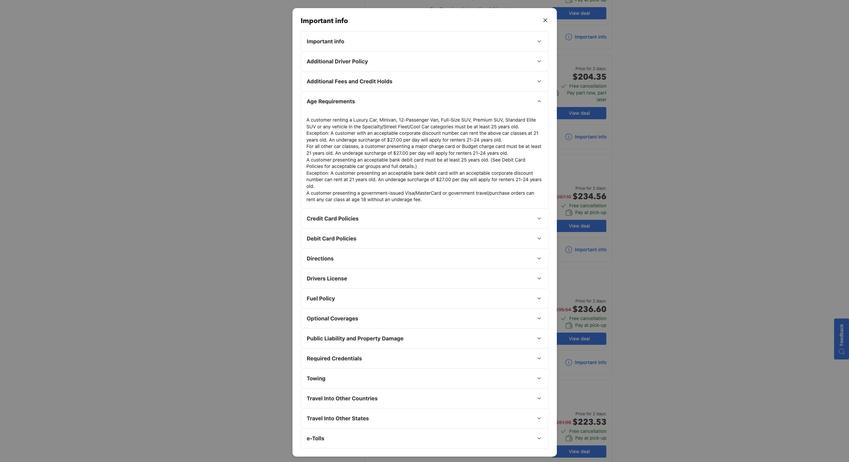 Task type: locate. For each thing, give the bounding box(es) containing it.
the left above
[[479, 130, 487, 136]]

1 other from the top
[[336, 396, 351, 402]]

bag right small
[[515, 424, 523, 430]]

3 view deal from the top
[[569, 223, 590, 229]]

per up seats
[[452, 177, 460, 183]]

view deal button for $204.35
[[552, 107, 607, 119]]

2 cancellation from the top
[[580, 203, 607, 209]]

major
[[415, 144, 427, 149]]

directions button
[[301, 249, 548, 268]]

important
[[301, 16, 333, 25], [575, 34, 597, 40], [307, 38, 333, 44], [575, 134, 597, 140], [575, 247, 597, 253], [575, 360, 597, 365]]

price inside price for 2 days: $261.98 $223.53
[[576, 412, 585, 417]]

1 vertical spatial policies
[[338, 216, 358, 222]]

additional
[[307, 58, 333, 64], [307, 78, 333, 84]]

policy inside dropdown button
[[319, 296, 335, 302]]

2 days: from the top
[[597, 186, 607, 191]]

1 vertical spatial exception:
[[306, 170, 329, 176]]

free down price for 2 days: $261.98 $223.53
[[569, 429, 579, 434]]

of up visa/mastercard
[[430, 177, 435, 183]]

days: inside price for 2 days: $295.54 $236.60
[[597, 299, 607, 304]]

2 product card group from the top
[[365, 55, 612, 149]]

and inside a customer renting a luxury car, minivan, 12-passenger van, full-size suv, premium suv, standard elite suv or any vehicle in the specialty/street fleet/cool car categories must be at least 25 years old. exception: a customer with an acceptable corporate discount number can rent the above car classes at 21 years old.  an underage surcharge of $27.00 per day will apply for renters 21-24 years old. for all other car classes, a customer presenting a major charge card or budget charge card must be at least 21 years old.  an underage surcharge of $27.00 per day will apply for renters 21-24 years old. a customer presenting an acceptable bank debit card must be at least 25 years old.  (see debit card policies for acceptable car groups and full details.) exception: a customer presenting an acceptable bank debit card with an acceptable corporate discount number can rent at 21 years old.  an underage surcharge of $27.00 per day will apply for renters 21-24 years old. a customer presenting a government-issued visa/mastercard or government travel/purchase orders can rent any car class at age 18 without an underage fee.
[[382, 163, 390, 169]]

2 horizontal spatial 21
[[534, 130, 538, 136]]

view deal button for $261.98
[[552, 446, 607, 458]]

important info button
[[565, 34, 607, 40], [565, 134, 607, 140], [565, 246, 607, 253], [565, 359, 607, 366]]

1 2 from the top
[[593, 66, 595, 71]]

2 1 from the left
[[498, 424, 500, 430]]

free cancellation up now,
[[569, 83, 607, 89]]

1 shuttle from the top
[[430, 114, 444, 119]]

2 vertical spatial policies
[[336, 236, 356, 242]]

1 vertical spatial additional
[[307, 78, 333, 84]]

days: inside price for 2 days: $257.10 $234.56
[[597, 186, 607, 191]]

1 vertical spatial travel
[[307, 416, 323, 422]]

0 vertical spatial similar
[[511, 175, 523, 180]]

a
[[306, 117, 309, 123], [330, 130, 334, 136], [306, 157, 309, 163], [330, 170, 334, 176], [306, 190, 309, 196]]

$27.00 up full
[[393, 150, 408, 156]]

shuttle inside 'san francisco international airport shuttle bus'
[[430, 452, 444, 457]]

bank
[[389, 157, 400, 163], [413, 170, 424, 176]]

price up $236.60
[[576, 299, 585, 304]]

0 vertical spatial and
[[348, 78, 358, 84]]

2 pay at pick-up from the top
[[575, 322, 607, 328]]

towing button
[[301, 369, 548, 388]]

3 pick- from the top
[[590, 435, 601, 441]]

cancellation down $236.60
[[580, 316, 607, 321]]

for inside price for 2 days: $257.10 $234.56
[[586, 186, 592, 191]]

1 vertical spatial intermediate
[[430, 286, 473, 295]]

0 vertical spatial san francisco international airport button
[[430, 6, 508, 12]]

holds
[[377, 78, 392, 84]]

4 days: from the top
[[597, 412, 607, 417]]

1 travel from the top
[[307, 396, 323, 402]]

1 pick- from the top
[[590, 210, 601, 215]]

into for travel into other countries
[[324, 396, 334, 402]]

exception: down suv at the top
[[306, 130, 329, 136]]

0 horizontal spatial can
[[324, 177, 332, 183]]

renters down budget at right
[[456, 150, 472, 156]]

policies for credit card policies
[[338, 216, 358, 222]]

issued
[[390, 190, 404, 196]]

at
[[474, 124, 478, 129], [528, 130, 532, 136], [525, 144, 530, 149], [444, 157, 448, 163], [344, 177, 348, 183], [346, 197, 350, 202], [585, 210, 589, 215], [585, 322, 589, 328], [585, 435, 589, 441]]

2 inside price for 2 days: $204.35
[[593, 66, 595, 71]]

at up 5 seats
[[444, 157, 448, 163]]

2 inside price for 2 days: $257.10 $234.56
[[593, 186, 595, 191]]

into inside 'dropdown button'
[[324, 416, 334, 422]]

1 vertical spatial pick-
[[590, 322, 601, 328]]

driver
[[335, 58, 351, 64]]

pay at pick-up for $236.60
[[575, 322, 607, 328]]

francisco for san francisco international airport
[[440, 6, 462, 12]]

price inside price for 2 days: $204.35
[[576, 66, 585, 71]]

3 free cancellation from the top
[[569, 316, 607, 321]]

4 view deal button from the top
[[552, 333, 607, 345]]

3 cancellation from the top
[[580, 316, 607, 321]]

age
[[307, 98, 317, 104]]

for inside price for 2 days: $204.35
[[586, 66, 592, 71]]

drivers license
[[307, 276, 347, 282]]

5 view from the top
[[569, 449, 580, 455]]

1 view deal from the top
[[569, 10, 590, 16]]

1 vertical spatial and
[[382, 163, 390, 169]]

e-tolls
[[307, 436, 324, 442]]

4 free cancellation from the top
[[569, 429, 607, 434]]

debit up visa/mastercard
[[425, 170, 437, 176]]

info inside important info dropdown button
[[334, 38, 344, 44]]

similar
[[511, 175, 523, 180], [511, 288, 524, 293]]

1 horizontal spatial rent
[[334, 177, 342, 183]]

4 price from the top
[[576, 412, 585, 417]]

credit left holds
[[360, 78, 376, 84]]

intermediate chevrolet cruze or similar
[[430, 286, 524, 295]]

view for $261.98
[[569, 449, 580, 455]]

1 left small
[[498, 424, 500, 430]]

at down classes
[[525, 144, 530, 149]]

2 vertical spatial shuttle
[[430, 452, 444, 457]]

12-
[[399, 117, 406, 123]]

corporate down fleet/cool
[[399, 130, 421, 136]]

travel inside 'dropdown button'
[[307, 416, 323, 422]]

3 days: from the top
[[597, 299, 607, 304]]

1 1 from the left
[[438, 424, 440, 430]]

$27.00 down fleet/cool
[[387, 137, 402, 143]]

for inside price for 2 days: $261.98 $223.53
[[586, 412, 592, 417]]

5 view deal from the top
[[569, 449, 590, 455]]

specialty/street
[[362, 124, 397, 129]]

supplied by rc - alamo image
[[371, 32, 392, 42]]

2 shuttle from the top
[[430, 226, 444, 232]]

cancellation for $257.10
[[580, 203, 607, 209]]

2 bag from the left
[[515, 424, 523, 430]]

international
[[463, 6, 491, 12], [463, 445, 491, 451]]

a customer renting a luxury car, minivan, 12-passenger van, full-size suv, premium suv, standard elite suv or any vehicle in the specialty/street fleet/cool car categories must be at least 25 years old. exception: a customer with an acceptable corporate discount number can rent the above car classes at 21 years old.  an underage surcharge of $27.00 per day will apply for renters 21-24 years old. for all other car classes, a customer presenting a major charge card or budget charge card must be at least 21 years old.  an underage surcharge of $27.00 per day will apply for renters 21-24 years old. a customer presenting an acceptable bank debit card must be at least 25 years old.  (see debit card policies for acceptable car groups and full details.) exception: a customer presenting an acceptable bank debit card with an acceptable corporate discount number can rent at 21 years old.  an underage surcharge of $27.00 per day will apply for renters 21-24 years old. a customer presenting a government-issued visa/mastercard or government travel/purchase orders can rent any car class at age 18 without an underage fee.
[[306, 117, 542, 202]]

cancellation for $261.98
[[580, 429, 607, 434]]

0 vertical spatial into
[[324, 396, 334, 402]]

3 bus from the top
[[445, 452, 452, 457]]

into up the travel into other states
[[324, 396, 334, 402]]

san inside san francisco international airport button
[[430, 6, 439, 12]]

1 san from the top
[[430, 6, 439, 12]]

credit card policies
[[307, 216, 358, 222]]

2 2 from the top
[[593, 186, 595, 191]]

international inside 'san francisco international airport shuttle bus'
[[463, 445, 491, 451]]

2 up $204.35
[[593, 66, 595, 71]]

presenting down groups
[[357, 170, 380, 176]]

number down categories
[[442, 130, 459, 136]]

4 free from the top
[[569, 429, 579, 434]]

2 view from the top
[[569, 110, 580, 116]]

4 deal from the top
[[581, 336, 590, 342]]

1 days: from the top
[[597, 66, 607, 71]]

1 pay at pick-up from the top
[[575, 210, 607, 215]]

travel for travel into other states
[[307, 416, 323, 422]]

pay for $295.54
[[575, 322, 583, 328]]

additional inside dropdown button
[[307, 58, 333, 64]]

travel/purchase
[[476, 190, 510, 196]]

bus up categories
[[445, 114, 452, 119]]

0 vertical spatial an
[[329, 137, 335, 143]]

21- up budget at right
[[467, 137, 474, 143]]

3 pay at pick-up from the top
[[575, 435, 607, 441]]

free cancellation down $223.53 at bottom
[[569, 429, 607, 434]]

0 horizontal spatial debit
[[401, 157, 413, 163]]

price for $295.54
[[576, 299, 585, 304]]

up for $234.56
[[601, 210, 607, 215]]

days: up $236.60
[[597, 299, 607, 304]]

4 product card group from the top
[[365, 268, 612, 375]]

card
[[515, 157, 525, 163], [324, 216, 337, 222], [322, 236, 335, 242]]

unlimited mileage
[[438, 208, 478, 213]]

price inside price for 2 days: $257.10 $234.56
[[576, 186, 585, 191]]

underage down classes, on the left top
[[342, 150, 363, 156]]

be down classes
[[519, 144, 524, 149]]

pay at pick-up for $223.53
[[575, 435, 607, 441]]

0 vertical spatial rent
[[469, 130, 478, 136]]

can up budget at right
[[460, 130, 468, 136]]

1 vertical spatial number
[[306, 177, 323, 183]]

2 horizontal spatial can
[[526, 190, 534, 196]]

countries
[[352, 396, 378, 402]]

2 horizontal spatial 24
[[523, 177, 529, 183]]

2 horizontal spatial rent
[[469, 130, 478, 136]]

travel
[[307, 396, 323, 402], [307, 416, 323, 422]]

5
[[438, 189, 441, 194]]

2 inside price for 2 days: $261.98 $223.53
[[593, 412, 595, 417]]

1 vertical spatial 25
[[461, 157, 467, 163]]

free down price for 2 days: $257.10 $234.56
[[569, 203, 579, 209]]

0 horizontal spatial rent
[[306, 197, 315, 202]]

shuttle up categories
[[430, 114, 444, 119]]

or right cruze
[[506, 288, 510, 293]]

1 vertical spatial debit
[[425, 170, 437, 176]]

for
[[306, 144, 314, 149]]

francisco inside button
[[440, 6, 462, 12]]

1 into from the top
[[324, 396, 334, 402]]

pay part now, part later
[[567, 90, 607, 102]]

1 horizontal spatial suv,
[[494, 117, 504, 123]]

0 horizontal spatial discount
[[422, 130, 441, 136]]

san inside 'san francisco international airport shuttle bus'
[[430, 445, 439, 451]]

pay inside pay part now, part later
[[567, 90, 575, 96]]

0 vertical spatial pay at pick-up
[[575, 210, 607, 215]]

similar inside the intermediate hyundai elantra or similar
[[511, 175, 523, 180]]

card down credit card policies
[[322, 236, 335, 242]]

up for $236.60
[[601, 322, 607, 328]]

car,
[[369, 117, 378, 123]]

card for credit card policies
[[324, 216, 337, 222]]

card inside debit card policies dropdown button
[[322, 236, 335, 242]]

info for third important info button from the top of the page
[[598, 247, 607, 253]]

least
[[479, 124, 490, 129], [531, 144, 541, 149], [449, 157, 460, 163]]

airport inside button
[[492, 6, 508, 12]]

day up major
[[412, 137, 420, 143]]

deal for $204.35
[[581, 110, 590, 116]]

2 inside price for 2 days: $295.54 $236.60
[[593, 299, 595, 304]]

unlimited
[[438, 208, 459, 213]]

2
[[593, 66, 595, 71], [593, 186, 595, 191], [593, 299, 595, 304], [593, 412, 595, 417]]

least down premium
[[479, 124, 490, 129]]

2 free from the top
[[569, 203, 579, 209]]

2 francisco from the top
[[440, 445, 462, 451]]

5 view deal button from the top
[[552, 446, 607, 458]]

surcharge
[[358, 137, 380, 143], [364, 150, 386, 156], [407, 177, 429, 183]]

least down elite
[[531, 144, 541, 149]]

2 travel from the top
[[307, 416, 323, 422]]

drivers license button
[[301, 269, 548, 288]]

days: inside price for 2 days: $204.35
[[597, 66, 607, 71]]

2 vertical spatial $27.00
[[436, 177, 451, 183]]

or right 5
[[443, 190, 447, 196]]

days:
[[597, 66, 607, 71], [597, 186, 607, 191], [597, 299, 607, 304], [597, 412, 607, 417]]

2 up $223.53 at bottom
[[593, 412, 595, 417]]

0 vertical spatial airport
[[492, 6, 508, 12]]

3 deal from the top
[[581, 223, 590, 229]]

travel up e-tolls
[[307, 416, 323, 422]]

0 vertical spatial bank
[[389, 157, 400, 163]]

day
[[412, 137, 420, 143], [418, 150, 426, 156], [461, 177, 469, 183]]

debit inside a customer renting a luxury car, minivan, 12-passenger van, full-size suv, premium suv, standard elite suv or any vehicle in the specialty/street fleet/cool car categories must be at least 25 years old. exception: a customer with an acceptable corporate discount number can rent the above car classes at 21 years old.  an underage surcharge of $27.00 per day will apply for renters 21-24 years old. for all other car classes, a customer presenting a major charge card or budget charge card must be at least 21 years old.  an underage surcharge of $27.00 per day will apply for renters 21-24 years old. a customer presenting an acceptable bank debit card must be at least 25 years old.  (see debit card policies for acceptable car groups and full details.) exception: a customer presenting an acceptable bank debit card with an acceptable corporate discount number can rent at 21 years old.  an underage surcharge of $27.00 per day will apply for renters 21-24 years old. a customer presenting a government-issued visa/mastercard or government travel/purchase orders can rent any car class at age 18 without an underage fee.
[[502, 157, 514, 163]]

1 additional from the top
[[307, 58, 333, 64]]

card up details.)
[[414, 157, 424, 163]]

into inside dropdown button
[[324, 396, 334, 402]]

corporate down (see
[[491, 170, 513, 176]]

chevrolet
[[474, 288, 493, 293]]

1 vertical spatial with
[[449, 170, 458, 176]]

intermediate left chevrolet
[[430, 286, 473, 295]]

2 other from the top
[[336, 416, 351, 422]]

1 vertical spatial 21
[[306, 150, 311, 156]]

0 vertical spatial up
[[601, 210, 607, 215]]

1 product card group from the top
[[365, 0, 612, 49]]

travel inside dropdown button
[[307, 396, 323, 402]]

2 horizontal spatial of
[[430, 177, 435, 183]]

1 horizontal spatial bank
[[413, 170, 424, 176]]

vehicle
[[332, 124, 347, 129]]

drivers
[[307, 276, 326, 282]]

view deal
[[569, 10, 590, 16], [569, 110, 590, 116], [569, 223, 590, 229], [569, 336, 590, 342], [569, 449, 590, 455]]

price inside price for 2 days: $295.54 $236.60
[[576, 299, 585, 304]]

other inside travel into other states 'dropdown button'
[[336, 416, 351, 422]]

be up budget at right
[[467, 124, 472, 129]]

deal for $295.54
[[581, 336, 590, 342]]

days: up $204.35
[[597, 66, 607, 71]]

card inside credit card policies dropdown button
[[324, 216, 337, 222]]

for
[[586, 66, 592, 71], [442, 137, 449, 143], [449, 150, 455, 156], [324, 163, 330, 169], [492, 177, 498, 183], [586, 186, 592, 191], [586, 299, 592, 304], [586, 412, 592, 417]]

debit up details.)
[[401, 157, 413, 163]]

$27.00 up 5 seats
[[436, 177, 451, 183]]

3 shuttle from the top
[[430, 452, 444, 457]]

feedback
[[839, 324, 845, 346]]

3 price from the top
[[576, 299, 585, 304]]

card right (see
[[515, 157, 525, 163]]

supplied by thrifty image
[[371, 132, 392, 142]]

travel into other countries button
[[301, 389, 548, 408]]

an up government-
[[381, 170, 387, 176]]

0 vertical spatial apply
[[429, 137, 441, 143]]

customer down all
[[311, 157, 331, 163]]

product card group
[[365, 0, 612, 49], [365, 55, 612, 149], [365, 155, 612, 262], [365, 268, 612, 375], [365, 380, 612, 462]]

shuttle bus
[[430, 114, 452, 119], [430, 226, 452, 232]]

1 cancellation from the top
[[580, 83, 607, 89]]

renters up automatic
[[499, 177, 514, 183]]

2 price from the top
[[576, 186, 585, 191]]

2 vertical spatial 21
[[349, 177, 354, 183]]

1 francisco from the top
[[440, 6, 462, 12]]

card left budget at right
[[445, 144, 455, 149]]

3 view from the top
[[569, 223, 580, 229]]

days: for $261.98
[[597, 412, 607, 417]]

0 horizontal spatial 1
[[438, 424, 440, 430]]

card up 5
[[438, 170, 448, 176]]

5 deal from the top
[[581, 449, 590, 455]]

any left the class
[[316, 197, 324, 202]]

1 charge from the left
[[429, 144, 444, 149]]

0 vertical spatial can
[[460, 130, 468, 136]]

1 bag from the left
[[455, 424, 464, 430]]

be up 5
[[437, 157, 443, 163]]

2 deal from the top
[[581, 110, 590, 116]]

3 product card group from the top
[[365, 155, 612, 262]]

other inside travel into other countries dropdown button
[[336, 396, 351, 402]]

credit inside 'dropdown button'
[[360, 78, 376, 84]]

view deal for $295.54
[[569, 336, 590, 342]]

must down major
[[425, 157, 436, 163]]

a left major
[[411, 144, 414, 149]]

additional for additional driver policy
[[307, 58, 333, 64]]

bag for 1 large bag
[[455, 424, 464, 430]]

1 horizontal spatial policy
[[352, 58, 368, 64]]

underage down issued
[[391, 197, 412, 202]]

1 bus from the top
[[445, 114, 452, 119]]

1 horizontal spatial part
[[598, 90, 607, 96]]

1 up from the top
[[601, 210, 607, 215]]

pay at pick-up
[[575, 210, 607, 215], [575, 322, 607, 328], [575, 435, 607, 441]]

least up the intermediate hyundai elantra or similar on the top right of page
[[449, 157, 460, 163]]

0 vertical spatial 24
[[474, 137, 480, 143]]

into for travel into other states
[[324, 416, 334, 422]]

view deal for $204.35
[[569, 110, 590, 116]]

2 for $257.10
[[593, 186, 595, 191]]

0 horizontal spatial suv,
[[461, 117, 472, 123]]

1 vertical spatial similar
[[511, 288, 524, 293]]

4 cancellation from the top
[[580, 429, 607, 434]]

2 for $295.54
[[593, 299, 595, 304]]

2 up $236.60
[[593, 299, 595, 304]]

free cancellation down $236.60
[[569, 316, 607, 321]]

0 horizontal spatial bank
[[389, 157, 400, 163]]

0 vertical spatial shuttle bus
[[430, 114, 452, 119]]

1 international from the top
[[463, 6, 491, 12]]

0 horizontal spatial 24
[[474, 137, 480, 143]]

bag for 1 small bag
[[515, 424, 523, 430]]

3 2 from the top
[[593, 299, 595, 304]]

2 horizontal spatial be
[[519, 144, 524, 149]]

important inside dropdown button
[[307, 38, 333, 44]]

2 horizontal spatial least
[[531, 144, 541, 149]]

intermediate
[[430, 173, 473, 182], [430, 286, 473, 295]]

international for san francisco international airport shuttle bus
[[463, 445, 491, 451]]

additional inside 'dropdown button'
[[307, 78, 333, 84]]

additional for additional fees and credit holds
[[307, 78, 333, 84]]

1 vertical spatial shuttle
[[430, 226, 444, 232]]

0 vertical spatial any
[[323, 124, 331, 129]]

and inside dropdown button
[[346, 336, 356, 342]]

2 additional from the top
[[307, 78, 333, 84]]

4 2 from the top
[[593, 412, 595, 417]]

additional left driver
[[307, 58, 333, 64]]

supplied by rc - avis image
[[371, 358, 392, 368]]

2 view deal button from the top
[[552, 107, 607, 119]]

2 vertical spatial renters
[[499, 177, 514, 183]]

a up age
[[357, 190, 360, 196]]

1 view from the top
[[569, 10, 580, 16]]

21 up age
[[349, 177, 354, 183]]

5 product card group from the top
[[365, 380, 612, 462]]

2 pick- from the top
[[590, 322, 601, 328]]

important info dialog
[[284, 0, 565, 462]]

full-
[[441, 117, 451, 123]]

cancellation for $204.35
[[580, 83, 607, 89]]

into
[[324, 396, 334, 402], [324, 416, 334, 422]]

pick- down $236.60
[[590, 322, 601, 328]]

2 vertical spatial up
[[601, 435, 607, 441]]

1 horizontal spatial credit
[[360, 78, 376, 84]]

1 vertical spatial bank
[[413, 170, 424, 176]]

0 vertical spatial of
[[381, 137, 386, 143]]

free cancellation for $257.10
[[569, 203, 607, 209]]

0 vertical spatial the
[[354, 124, 361, 129]]

1 horizontal spatial debit
[[425, 170, 437, 176]]

2 free cancellation from the top
[[569, 203, 607, 209]]

1 view deal button from the top
[[552, 7, 607, 19]]

must
[[455, 124, 466, 129], [506, 144, 517, 149], [425, 157, 436, 163]]

1 vertical spatial shuttle bus
[[430, 226, 452, 232]]

full
[[391, 163, 398, 169]]

renters
[[450, 137, 465, 143], [456, 150, 472, 156], [499, 177, 514, 183]]

pay down price for 2 days: $261.98 $223.53
[[575, 435, 583, 441]]

4 view from the top
[[569, 336, 580, 342]]

0 vertical spatial shuttle
[[430, 114, 444, 119]]

coverages
[[330, 316, 358, 322]]

0 vertical spatial be
[[467, 124, 472, 129]]

policies down credit card policies
[[336, 236, 356, 242]]

similar inside 'intermediate chevrolet cruze or similar'
[[511, 288, 524, 293]]

bank down details.)
[[413, 170, 424, 176]]

and
[[348, 78, 358, 84], [382, 163, 390, 169], [346, 336, 356, 342]]

san for san francisco international airport
[[430, 6, 439, 12]]

public
[[307, 336, 323, 342]]

similar for $236.60
[[511, 288, 524, 293]]

towing
[[307, 376, 325, 382]]

1 suv, from the left
[[461, 117, 472, 123]]

2 airport from the top
[[492, 445, 508, 451]]

2 international from the top
[[463, 445, 491, 451]]

details.)
[[399, 163, 417, 169]]

1 left "large"
[[438, 424, 440, 430]]

presenting
[[387, 144, 410, 149], [333, 157, 356, 163], [357, 170, 380, 176], [333, 190, 356, 196]]

surcharge up visa/mastercard
[[407, 177, 429, 183]]

deal for $261.98
[[581, 449, 590, 455]]

pay down price for 2 days: $295.54 $236.60
[[575, 322, 583, 328]]

free for $295.54
[[569, 316, 579, 321]]

later
[[597, 97, 607, 102]]

pick- down $223.53 at bottom
[[590, 435, 601, 441]]

0 vertical spatial card
[[515, 157, 525, 163]]

fees
[[335, 78, 347, 84]]

part up later
[[598, 90, 607, 96]]

2 up from the top
[[601, 322, 607, 328]]

hyundai
[[474, 175, 490, 180]]

free down price for 2 days: $295.54 $236.60
[[569, 316, 579, 321]]

airport for san francisco international airport shuttle bus
[[492, 445, 508, 451]]

free cancellation for $204.35
[[569, 83, 607, 89]]

$27.00
[[387, 137, 402, 143], [393, 150, 408, 156], [436, 177, 451, 183]]

discount
[[422, 130, 441, 136], [514, 170, 533, 176]]

francisco inside 'san francisco international airport shuttle bus'
[[440, 445, 462, 451]]

1 price from the top
[[576, 66, 585, 71]]

days: up $234.56
[[597, 186, 607, 191]]

0 vertical spatial san
[[430, 6, 439, 12]]

info for third important info button from the bottom of the page
[[598, 134, 607, 140]]

0 horizontal spatial be
[[437, 157, 443, 163]]

days: for $204.35
[[597, 66, 607, 71]]

free for $204.35
[[569, 83, 579, 89]]

requirements
[[318, 98, 355, 104]]

2 vertical spatial pick-
[[590, 435, 601, 441]]

other up the travel into other states
[[336, 396, 351, 402]]

1 vertical spatial policy
[[319, 296, 335, 302]]

car
[[502, 130, 509, 136], [334, 144, 341, 149], [357, 163, 364, 169], [325, 197, 332, 202]]

will down major
[[427, 150, 434, 156]]

card for debit card policies
[[322, 236, 335, 242]]

cancellation
[[580, 83, 607, 89], [580, 203, 607, 209], [580, 316, 607, 321], [580, 429, 607, 434]]

underage down full
[[385, 177, 406, 183]]

airport inside 'san francisco international airport shuttle bus'
[[492, 445, 508, 451]]

suv,
[[461, 117, 472, 123], [494, 117, 504, 123]]

0 vertical spatial other
[[336, 396, 351, 402]]

and inside 'dropdown button'
[[348, 78, 358, 84]]

liability
[[324, 336, 345, 342]]

1 vertical spatial international
[[463, 445, 491, 451]]

will up major
[[421, 137, 428, 143]]

any left vehicle
[[323, 124, 331, 129]]

2 into from the top
[[324, 416, 334, 422]]

3 view deal button from the top
[[552, 220, 607, 232]]

days: inside price for 2 days: $261.98 $223.53
[[597, 412, 607, 417]]

0 horizontal spatial an
[[329, 137, 335, 143]]

license
[[327, 276, 347, 282]]

or right elantra
[[506, 175, 510, 180]]

pay at pick-up for $234.56
[[575, 210, 607, 215]]

1
[[438, 424, 440, 430], [498, 424, 500, 430]]

optional coverages button
[[301, 309, 548, 328]]

budget
[[462, 144, 478, 149]]

groups
[[365, 163, 381, 169]]

will
[[421, 137, 428, 143], [427, 150, 434, 156], [470, 177, 477, 183]]

pay left now,
[[567, 90, 575, 96]]

apply
[[429, 137, 441, 143], [436, 150, 447, 156], [478, 177, 490, 183]]

an up government-
[[378, 177, 384, 183]]

rent left the class
[[306, 197, 315, 202]]

day up government
[[461, 177, 469, 183]]

an up government
[[459, 170, 465, 176]]

1 intermediate from the top
[[430, 173, 473, 182]]

deal
[[581, 10, 590, 16], [581, 110, 590, 116], [581, 223, 590, 229], [581, 336, 590, 342], [581, 449, 590, 455]]

2 vertical spatial can
[[526, 190, 534, 196]]

4 important info button from the top
[[565, 359, 607, 366]]

2 important info button from the top
[[565, 134, 607, 140]]

1 free from the top
[[569, 83, 579, 89]]

1 airport from the top
[[492, 6, 508, 12]]

price up $204.35
[[576, 66, 585, 71]]

property
[[357, 336, 381, 342]]

3 free from the top
[[569, 316, 579, 321]]

an up other
[[329, 137, 335, 143]]

all
[[315, 144, 320, 149]]

1 free cancellation from the top
[[569, 83, 607, 89]]

intermediate for $236.60
[[430, 286, 473, 295]]

2 san from the top
[[430, 445, 439, 451]]

0 horizontal spatial debit
[[307, 236, 321, 242]]

san down 1 large bag at right
[[430, 445, 439, 451]]

international inside button
[[463, 6, 491, 12]]

3 up from the top
[[601, 435, 607, 441]]

0 horizontal spatial part
[[576, 90, 585, 96]]

2 intermediate from the top
[[430, 286, 473, 295]]

view deal for $257.10
[[569, 223, 590, 229]]

1 shuttle bus from the top
[[430, 114, 452, 119]]

product card group containing $204.35
[[365, 55, 612, 149]]



Task type: describe. For each thing, give the bounding box(es) containing it.
1 vertical spatial any
[[316, 197, 324, 202]]

product card group containing $234.56
[[365, 155, 612, 262]]

card inside a customer renting a luxury car, minivan, 12-passenger van, full-size suv, premium suv, standard elite suv or any vehicle in the specialty/street fleet/cool car categories must be at least 25 years old. exception: a customer with an acceptable corporate discount number can rent the above car classes at 21 years old.  an underage surcharge of $27.00 per day will apply for renters 21-24 years old. for all other car classes, a customer presenting a major charge card or budget charge card must be at least 21 years old.  an underage surcharge of $27.00 per day will apply for renters 21-24 years old. a customer presenting an acceptable bank debit card must be at least 25 years old.  (see debit card policies for acceptable car groups and full details.) exception: a customer presenting an acceptable bank debit card with an acceptable corporate discount number can rent at 21 years old.  an underage surcharge of $27.00 per day will apply for renters 21-24 years old. a customer presenting a government-issued visa/mastercard or government travel/purchase orders can rent any car class at age 18 without an underage fee.
[[515, 157, 525, 163]]

at right classes
[[528, 130, 532, 136]]

required credentials button
[[301, 349, 548, 368]]

car left the class
[[325, 197, 332, 202]]

at down $234.56
[[585, 210, 589, 215]]

other
[[321, 144, 333, 149]]

1 vertical spatial $27.00
[[393, 150, 408, 156]]

1 deal from the top
[[581, 10, 590, 16]]

at down $223.53 at bottom
[[585, 435, 589, 441]]

0 vertical spatial will
[[421, 137, 428, 143]]

for inside price for 2 days: $295.54 $236.60
[[586, 299, 592, 304]]

passenger
[[406, 117, 429, 123]]

2 vertical spatial per
[[452, 177, 460, 183]]

0 vertical spatial discount
[[422, 130, 441, 136]]

san for san francisco international airport shuttle bus
[[430, 445, 439, 451]]

optional
[[307, 316, 329, 322]]

states
[[352, 416, 369, 422]]

e-tolls button
[[301, 429, 548, 448]]

credit card policies button
[[301, 209, 548, 228]]

price for $204.35
[[576, 66, 585, 71]]

car left groups
[[357, 163, 364, 169]]

info for fourth important info button from the top
[[598, 360, 607, 365]]

pay for $261.98
[[575, 435, 583, 441]]

francisco for san francisco international airport shuttle bus
[[440, 445, 462, 451]]

policies inside a customer renting a luxury car, minivan, 12-passenger van, full-size suv, premium suv, standard elite suv or any vehicle in the specialty/street fleet/cool car categories must be at least 25 years old. exception: a customer with an acceptable corporate discount number can rent the above car classes at 21 years old.  an underage surcharge of $27.00 per day will apply for renters 21-24 years old. for all other car classes, a customer presenting a major charge card or budget charge card must be at least 21 years old.  an underage surcharge of $27.00 per day will apply for renters 21-24 years old. a customer presenting an acceptable bank debit card must be at least 25 years old.  (see debit card policies for acceptable car groups and full details.) exception: a customer presenting an acceptable bank debit card with an acceptable corporate discount number can rent at 21 years old.  an underage surcharge of $27.00 per day will apply for renters 21-24 years old. a customer presenting a government-issued visa/mastercard or government travel/purchase orders can rent any car class at age 18 without an underage fee.
[[306, 163, 323, 169]]

categories
[[430, 124, 453, 129]]

2 vertical spatial 21-
[[516, 177, 523, 183]]

credit inside dropdown button
[[307, 216, 323, 222]]

$204.35
[[573, 72, 607, 83]]

2 san francisco international airport button from the top
[[430, 445, 508, 451]]

important info for first important info button from the top
[[575, 34, 607, 40]]

minivan,
[[379, 117, 397, 123]]

product card group containing $223.53
[[365, 380, 612, 462]]

5 seats
[[438, 189, 454, 194]]

customer down classes, on the left top
[[335, 170, 356, 176]]

fleet/cool
[[398, 124, 420, 129]]

government-
[[361, 190, 390, 196]]

1 vertical spatial renters
[[456, 150, 472, 156]]

0 horizontal spatial of
[[381, 137, 386, 143]]

1 horizontal spatial be
[[467, 124, 472, 129]]

2 vertical spatial apply
[[478, 177, 490, 183]]

travel into other states
[[307, 416, 369, 422]]

1 horizontal spatial 21
[[349, 177, 354, 183]]

other for countries
[[336, 396, 351, 402]]

view deal button for $257.10
[[552, 220, 607, 232]]

optional coverages
[[307, 316, 358, 322]]

acceptable up groups
[[364, 157, 388, 163]]

an down issued
[[385, 197, 390, 202]]

fuel
[[307, 296, 318, 302]]

1 vertical spatial per
[[409, 150, 417, 156]]

0 vertical spatial day
[[412, 137, 420, 143]]

elantra
[[491, 175, 504, 180]]

1 horizontal spatial must
[[455, 124, 466, 129]]

1 vertical spatial be
[[519, 144, 524, 149]]

1 vertical spatial corporate
[[491, 170, 513, 176]]

suv
[[306, 124, 316, 129]]

2 vertical spatial least
[[449, 157, 460, 163]]

$236.60
[[573, 304, 607, 315]]

customer down supplied by thrifty image
[[365, 144, 385, 149]]

age requirements button
[[301, 92, 548, 111]]

at down premium
[[474, 124, 478, 129]]

automatic
[[498, 189, 520, 194]]

0 horizontal spatial number
[[306, 177, 323, 183]]

up for $223.53
[[601, 435, 607, 441]]

luxury
[[353, 117, 368, 123]]

travel for travel into other countries
[[307, 396, 323, 402]]

customer down 'in'
[[335, 130, 356, 136]]

age requirements
[[307, 98, 355, 104]]

1 vertical spatial surcharge
[[364, 150, 386, 156]]

similar for $234.56
[[511, 175, 523, 180]]

1 for 1 large bag
[[438, 424, 440, 430]]

important info inside dropdown button
[[307, 38, 344, 44]]

presenting down classes, on the left top
[[333, 157, 356, 163]]

premium
[[473, 117, 492, 123]]

public liability and property damage button
[[301, 329, 548, 348]]

0 vertical spatial 21
[[534, 130, 538, 136]]

free cancellation for $295.54
[[569, 316, 607, 321]]

days: for $295.54
[[597, 299, 607, 304]]

2 suv, from the left
[[494, 117, 504, 123]]

important info for third important info button from the bottom of the page
[[575, 134, 607, 140]]

1 horizontal spatial least
[[479, 124, 490, 129]]

price for 2 days: $257.10 $234.56
[[554, 186, 607, 202]]

1 horizontal spatial an
[[335, 150, 341, 156]]

car right above
[[502, 130, 509, 136]]

$295.54
[[553, 307, 571, 313]]

1 horizontal spatial can
[[460, 130, 468, 136]]

0 vertical spatial surcharge
[[358, 137, 380, 143]]

important info button
[[301, 32, 548, 51]]

other for states
[[336, 416, 351, 422]]

now,
[[587, 90, 597, 96]]

pay for $204.35
[[567, 90, 575, 96]]

0 vertical spatial corporate
[[399, 130, 421, 136]]

1 vertical spatial discount
[[514, 170, 533, 176]]

additional fees and credit holds button
[[301, 72, 548, 91]]

price for 2 days: $295.54 $236.60
[[553, 299, 607, 315]]

1 horizontal spatial the
[[479, 130, 487, 136]]

cruze
[[494, 288, 505, 293]]

product card group containing san francisco international airport
[[365, 0, 612, 49]]

large
[[442, 424, 454, 430]]

2 vertical spatial an
[[378, 177, 384, 183]]

renting
[[333, 117, 348, 123]]

credentials
[[332, 356, 362, 362]]

view deal for $261.98
[[569, 449, 590, 455]]

policy inside dropdown button
[[352, 58, 368, 64]]

or right suv at the top
[[317, 124, 322, 129]]

2 charge from the left
[[479, 144, 494, 149]]

acceptable left elantra
[[466, 170, 490, 176]]

fuel policy
[[307, 296, 335, 302]]

important info for fourth important info button from the top
[[575, 360, 607, 365]]

1 horizontal spatial number
[[442, 130, 459, 136]]

price for 2 days: $261.98 $223.53
[[554, 412, 607, 428]]

1 vertical spatial rent
[[334, 177, 342, 183]]

policies for debit card policies
[[336, 236, 356, 242]]

classes
[[510, 130, 527, 136]]

2 vertical spatial be
[[437, 157, 443, 163]]

directions
[[307, 256, 334, 262]]

or inside 'intermediate chevrolet cruze or similar'
[[506, 288, 510, 293]]

1 horizontal spatial of
[[388, 150, 392, 156]]

2 for $261.98
[[593, 412, 595, 417]]

1 vertical spatial can
[[324, 177, 332, 183]]

public liability and property damage
[[307, 336, 403, 342]]

2 vertical spatial of
[[430, 177, 435, 183]]

free cancellation for $261.98
[[569, 429, 607, 434]]

info for first important info button from the top
[[598, 34, 607, 40]]

an down classes, on the left top
[[357, 157, 363, 163]]

pick- for $223.53
[[590, 435, 601, 441]]

0 vertical spatial debit
[[401, 157, 413, 163]]

3 important info button from the top
[[565, 246, 607, 253]]

customer up suv at the top
[[311, 117, 331, 123]]

or left budget at right
[[456, 144, 461, 149]]

deal for $257.10
[[581, 223, 590, 229]]

2 shuttle bus from the top
[[430, 226, 452, 232]]

important info for third important info button from the top of the page
[[575, 247, 607, 253]]

at left age
[[346, 197, 350, 202]]

1 vertical spatial least
[[531, 144, 541, 149]]

0 horizontal spatial must
[[425, 157, 436, 163]]

pick- for $236.60
[[590, 322, 601, 328]]

1 vertical spatial will
[[427, 150, 434, 156]]

18
[[361, 197, 366, 202]]

car right other
[[334, 144, 341, 149]]

acceptable down specialty/street
[[374, 130, 398, 136]]

acceptable down full
[[388, 170, 412, 176]]

0 vertical spatial renters
[[450, 137, 465, 143]]

and for property
[[346, 336, 356, 342]]

presenting up the class
[[333, 190, 356, 196]]

government
[[448, 190, 475, 196]]

2 vertical spatial surcharge
[[407, 177, 429, 183]]

tolls
[[312, 436, 324, 442]]

debit inside debit card policies dropdown button
[[307, 236, 321, 242]]

1 for 1 small bag
[[498, 424, 500, 430]]

supplied by rc - budget image
[[371, 245, 392, 255]]

car
[[421, 124, 429, 129]]

days: for $257.10
[[597, 186, 607, 191]]

2 vertical spatial will
[[470, 177, 477, 183]]

acceptable down classes, on the left top
[[332, 163, 356, 169]]

intermediate for $234.56
[[430, 173, 473, 182]]

free for $257.10
[[569, 203, 579, 209]]

2 horizontal spatial must
[[506, 144, 517, 149]]

intermediate hyundai elantra or similar
[[430, 173, 523, 182]]

debit card policies
[[307, 236, 356, 242]]

1 horizontal spatial with
[[449, 170, 458, 176]]

international for san francisco international airport
[[463, 6, 491, 12]]

1 vertical spatial day
[[418, 150, 426, 156]]

$257.10
[[554, 194, 571, 200]]

and for credit
[[348, 78, 358, 84]]

a right classes, on the left top
[[361, 144, 363, 149]]

$234.56
[[573, 191, 607, 202]]

1 important info button from the top
[[565, 34, 607, 40]]

0 horizontal spatial with
[[357, 130, 366, 136]]

product card group containing $236.60
[[365, 268, 612, 375]]

presenting down supplied by thrifty image
[[387, 144, 410, 149]]

airport for san francisco international airport
[[492, 6, 508, 12]]

classes,
[[342, 144, 360, 149]]

additional driver policy button
[[301, 52, 548, 71]]

2 vertical spatial day
[[461, 177, 469, 183]]

e-
[[307, 436, 312, 442]]

0 vertical spatial $27.00
[[387, 137, 402, 143]]

travel into other countries
[[307, 396, 378, 402]]

at down $236.60
[[585, 322, 589, 328]]

seats
[[443, 189, 454, 194]]

0 vertical spatial per
[[403, 137, 410, 143]]

travel into other states button
[[301, 409, 548, 428]]

at up the class
[[344, 177, 348, 183]]

0 horizontal spatial the
[[354, 124, 361, 129]]

price for $261.98
[[576, 412, 585, 417]]

0 vertical spatial 21-
[[467, 137, 474, 143]]

1 exception: from the top
[[306, 130, 329, 136]]

price for $257.10
[[576, 186, 585, 191]]

free for $261.98
[[569, 429, 579, 434]]

view deal button for $295.54
[[552, 333, 607, 345]]

additional driver policy
[[307, 58, 368, 64]]

2 part from the left
[[598, 90, 607, 96]]

2 vertical spatial rent
[[306, 197, 315, 202]]

view for $204.35
[[569, 110, 580, 116]]

1 san francisco international airport button from the top
[[430, 6, 508, 12]]

2 for $204.35
[[593, 66, 595, 71]]

view for $295.54
[[569, 336, 580, 342]]

required credentials
[[307, 356, 362, 362]]

debit card policies button
[[301, 229, 548, 248]]

(see
[[491, 157, 501, 163]]

pay for $257.10
[[575, 210, 583, 215]]

view for $257.10
[[569, 223, 580, 229]]

san francisco international airport
[[430, 6, 508, 12]]

without
[[367, 197, 384, 202]]

class
[[334, 197, 345, 202]]

2 bus from the top
[[445, 226, 452, 232]]

1 vertical spatial 21-
[[473, 150, 480, 156]]

a up 'in'
[[349, 117, 352, 123]]

1 horizontal spatial 24
[[480, 150, 486, 156]]

additional fees and credit holds
[[307, 78, 392, 84]]

price for 2 days: $204.35
[[573, 66, 607, 83]]

customer up credit card policies
[[311, 190, 331, 196]]

1 vertical spatial apply
[[436, 150, 447, 156]]

underage up classes, on the left top
[[336, 137, 357, 143]]

1 part from the left
[[576, 90, 585, 96]]

0 vertical spatial 25
[[491, 124, 497, 129]]

elite
[[527, 117, 536, 123]]

1 large bag
[[438, 424, 464, 430]]

fee.
[[414, 197, 422, 202]]

or inside the intermediate hyundai elantra or similar
[[506, 175, 510, 180]]

required
[[307, 356, 330, 362]]

cancellation for $295.54
[[580, 316, 607, 321]]

bus inside 'san francisco international airport shuttle bus'
[[445, 452, 452, 457]]

small
[[502, 424, 513, 430]]

card up (see
[[495, 144, 505, 149]]

$223.53
[[573, 417, 607, 428]]

an down specialty/street
[[367, 130, 373, 136]]

pick- for $234.56
[[590, 210, 601, 215]]

2 exception: from the top
[[306, 170, 329, 176]]



Task type: vqa. For each thing, say whether or not it's contained in the screenshot.
deal related to $257.10
yes



